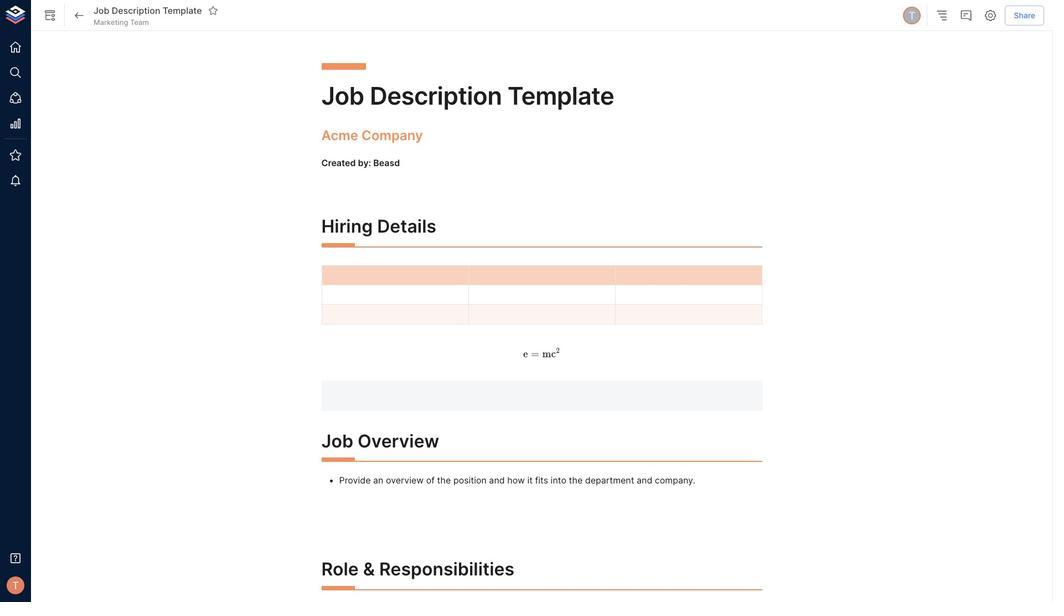 Task type: vqa. For each thing, say whether or not it's contained in the screenshot.
Bookmark image
no



Task type: describe. For each thing, give the bounding box(es) containing it.
0 horizontal spatial description
[[112, 5, 160, 16]]

m
[[543, 348, 552, 360]]

beasd
[[374, 158, 400, 169]]

0 horizontal spatial template
[[163, 5, 202, 16]]

show wiki image
[[43, 9, 57, 22]]

marketing team
[[94, 18, 149, 27]]

2 vertical spatial job
[[322, 430, 354, 452]]

e
[[524, 348, 528, 360]]

position
[[454, 475, 487, 486]]

company.
[[655, 475, 696, 486]]

e = m c 2
[[524, 346, 560, 360]]

created
[[322, 158, 356, 169]]

marketing team link
[[94, 17, 149, 27]]

favorite image
[[208, 5, 218, 15]]

responsibilities
[[379, 559, 515, 580]]

department
[[585, 475, 635, 486]]

by:
[[358, 158, 371, 169]]

role
[[322, 559, 359, 580]]

overview
[[358, 430, 440, 452]]

hiring
[[322, 216, 373, 237]]

2 and from the left
[[637, 475, 653, 486]]

provide an overview of the position and how it fits into the department and company.
[[339, 475, 696, 486]]

company
[[362, 127, 423, 143]]

role & responsibilities
[[322, 559, 515, 580]]

1 horizontal spatial job description template
[[322, 81, 615, 111]]

how
[[508, 475, 525, 486]]

job overview
[[322, 430, 440, 452]]

table of contents image
[[936, 9, 949, 22]]

&
[[363, 559, 375, 580]]

=
[[531, 348, 540, 360]]

t for t button to the left
[[12, 579, 19, 592]]

1 vertical spatial template
[[508, 81, 615, 111]]



Task type: locate. For each thing, give the bounding box(es) containing it.
1 horizontal spatial template
[[508, 81, 615, 111]]

1 the from the left
[[437, 475, 451, 486]]

job description template
[[94, 5, 202, 16], [322, 81, 615, 111]]

1 horizontal spatial and
[[637, 475, 653, 486]]

0 vertical spatial t
[[909, 9, 916, 22]]

acme company
[[322, 127, 423, 143]]

job up the "marketing"
[[94, 5, 109, 16]]

1 vertical spatial description
[[370, 81, 502, 111]]

and
[[489, 475, 505, 486], [637, 475, 653, 486]]

1 vertical spatial t
[[12, 579, 19, 592]]

template
[[163, 5, 202, 16], [508, 81, 615, 111]]

settings image
[[985, 9, 998, 22]]

job
[[94, 5, 109, 16], [322, 81, 364, 111], [322, 430, 354, 452]]

c
[[552, 348, 556, 360]]

provide
[[339, 475, 371, 486]]

0 horizontal spatial t button
[[3, 573, 28, 598]]

2 the from the left
[[569, 475, 583, 486]]

and left how
[[489, 475, 505, 486]]

it
[[528, 475, 533, 486]]

overview
[[386, 475, 424, 486]]

acme
[[322, 127, 359, 143]]

1 vertical spatial job description template
[[322, 81, 615, 111]]

1 horizontal spatial t button
[[902, 5, 923, 26]]

t for topmost t button
[[909, 9, 916, 22]]

comments image
[[960, 9, 974, 22]]

share button
[[1006, 5, 1045, 26]]

t button
[[902, 5, 923, 26], [3, 573, 28, 598]]

go back image
[[73, 9, 86, 22]]

hiring details
[[322, 216, 437, 237]]

the
[[437, 475, 451, 486], [569, 475, 583, 486]]

the right of on the bottom left of page
[[437, 475, 451, 486]]

0 horizontal spatial the
[[437, 475, 451, 486]]

an
[[373, 475, 384, 486]]

of
[[426, 475, 435, 486]]

description
[[112, 5, 160, 16], [370, 81, 502, 111]]

2
[[556, 346, 560, 355]]

0 horizontal spatial job description template
[[94, 5, 202, 16]]

team
[[130, 18, 149, 27]]

1 horizontal spatial description
[[370, 81, 502, 111]]

0 vertical spatial job description template
[[94, 5, 202, 16]]

marketing
[[94, 18, 128, 27]]

1 horizontal spatial t
[[909, 9, 916, 22]]

created by: beasd
[[322, 158, 400, 169]]

1 horizontal spatial the
[[569, 475, 583, 486]]

0 vertical spatial description
[[112, 5, 160, 16]]

job up acme
[[322, 81, 364, 111]]

1 vertical spatial job
[[322, 81, 364, 111]]

job up the provide
[[322, 430, 354, 452]]

0 vertical spatial t button
[[902, 5, 923, 26]]

0 vertical spatial template
[[163, 5, 202, 16]]

the right into
[[569, 475, 583, 486]]

fits
[[535, 475, 549, 486]]

0 horizontal spatial and
[[489, 475, 505, 486]]

share
[[1015, 10, 1036, 20]]

t
[[909, 9, 916, 22], [12, 579, 19, 592]]

1 and from the left
[[489, 475, 505, 486]]

0 vertical spatial job
[[94, 5, 109, 16]]

into
[[551, 475, 567, 486]]

0 horizontal spatial t
[[12, 579, 19, 592]]

and left company.
[[637, 475, 653, 486]]

details
[[377, 216, 437, 237]]

1 vertical spatial t button
[[3, 573, 28, 598]]



